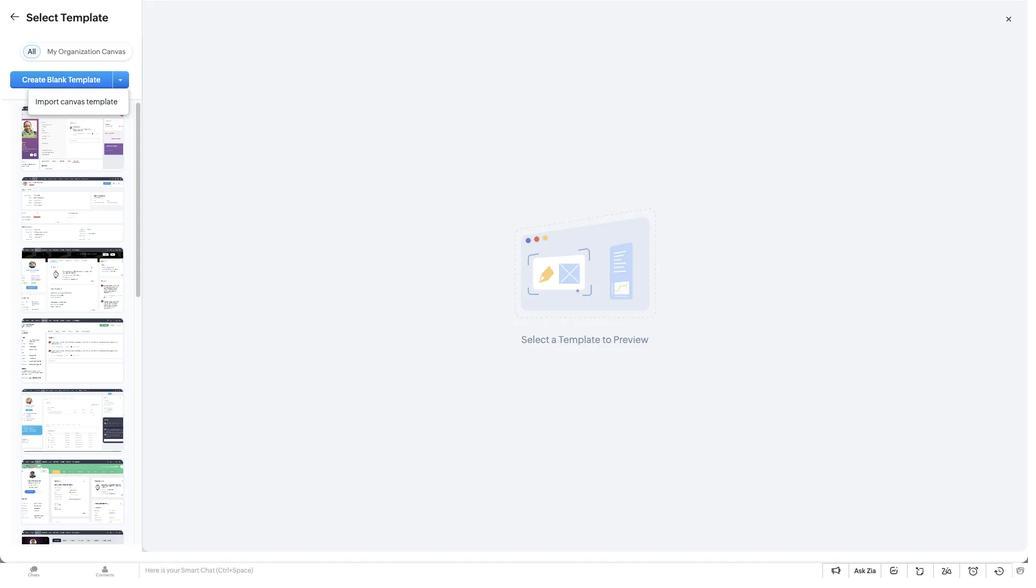 Task type: vqa. For each thing, say whether or not it's contained in the screenshot.
Search Folder TEXT FIELD
no



Task type: locate. For each thing, give the bounding box(es) containing it.
smart
[[181, 568, 199, 575]]

to
[[603, 334, 612, 345]]

1 vertical spatial select
[[522, 334, 550, 345]]

(sample)
[[122, 38, 169, 50]]

search
[[602, 300, 625, 309]]

0 vertical spatial list
[[47, 75, 60, 84]]

sales orders
[[16, 270, 60, 278]]

1 vertical spatial activities
[[42, 173, 74, 182]]

1 vertical spatial template
[[68, 76, 101, 84]]

activities
[[37, 154, 69, 162], [42, 173, 74, 182]]

0 vertical spatial a
[[627, 300, 631, 309]]

a
[[627, 300, 631, 309], [552, 334, 557, 345]]

home link
[[52, 0, 90, 26]]

0 vertical spatial template
[[61, 11, 108, 24]]

template
[[61, 11, 108, 24], [68, 76, 101, 84], [559, 334, 601, 345]]

add down reporting
[[19, 405, 33, 413]]

1 horizontal spatial select
[[522, 334, 550, 345]]

1 vertical spatial list
[[63, 405, 75, 413]]

1 vertical spatial orders
[[50, 289, 74, 297]]

products
[[16, 212, 47, 220]]

1 horizontal spatial a
[[627, 300, 631, 309]]

0 vertical spatial orders
[[36, 270, 60, 278]]

a left to
[[552, 334, 557, 345]]

attachments
[[16, 115, 61, 124]]

notes link
[[16, 96, 37, 104]]

2
[[77, 154, 81, 162]]

contacts up add related list
[[53, 385, 84, 394]]

related list
[[16, 75, 62, 84]]

cases
[[16, 231, 37, 240]]

all
[[28, 48, 36, 56]]

profile
[[632, 300, 655, 309]]

0 horizontal spatial contacts
[[53, 385, 84, 394]]

people4 image
[[22, 460, 123, 523]]

notes
[[16, 96, 37, 104]]

people9 image
[[22, 319, 123, 382]]

create blank template
[[22, 76, 101, 84]]

template inside 'button'
[[68, 76, 101, 84]]

social link
[[16, 366, 37, 375]]

orders
[[36, 270, 60, 278], [50, 289, 74, 297]]

a left profile
[[627, 300, 631, 309]]

select
[[26, 11, 58, 24], [522, 334, 550, 345]]

1 horizontal spatial contacts
[[136, 9, 168, 17]]

people8 image
[[22, 248, 123, 311]]

related up notes
[[16, 75, 45, 84]]

contacts up (sample)
[[136, 9, 168, 17]]

emails link
[[16, 308, 39, 317]]

list right create
[[47, 75, 60, 84]]

cases link
[[16, 231, 37, 240]]

None button
[[155, 537, 234, 555]]

list down reporting contacts link
[[63, 405, 75, 413]]

kris marrier (sample)
[[61, 38, 169, 50]]

2 add from the top
[[19, 453, 33, 462]]

invoices link
[[16, 327, 45, 336]]

leads
[[99, 9, 119, 17]]

next record image
[[1005, 41, 1012, 48]]

import
[[35, 98, 59, 106]]

1 horizontal spatial list
[[63, 405, 75, 413]]

is
[[161, 568, 165, 575]]

related down reporting contacts
[[35, 405, 61, 413]]

add link
[[19, 453, 49, 462]]

add
[[19, 405, 33, 413], [19, 453, 33, 462]]

open activities
[[16, 154, 69, 162]]

purchase
[[16, 289, 48, 297]]

0 horizontal spatial a
[[552, 334, 557, 345]]

here
[[145, 568, 159, 575]]

reporting contacts
[[16, 385, 84, 394]]

add left 'link'
[[19, 453, 33, 462]]

reporting
[[16, 385, 51, 394]]

invoices
[[16, 327, 45, 336]]

select for select a template to preview
[[522, 334, 550, 345]]

contacts
[[136, 9, 168, 17], [53, 385, 84, 394]]

2 vertical spatial template
[[559, 334, 601, 345]]

crm link
[[9, 8, 47, 19]]

people3 image
[[22, 390, 123, 452]]

contacts link
[[128, 0, 177, 26]]

link
[[35, 453, 49, 462]]

0 vertical spatial activities
[[37, 154, 69, 162]]

1 vertical spatial related
[[35, 405, 61, 413]]

canvas
[[102, 48, 126, 56]]

here is your smart chat (ctrl+space)
[[145, 568, 253, 575]]

activities up "meetings"
[[42, 173, 74, 182]]

1 vertical spatial a
[[552, 334, 557, 345]]

related
[[16, 75, 45, 84], [35, 405, 61, 413]]

activities for closed activities
[[42, 173, 74, 182]]

0 vertical spatial select
[[26, 11, 58, 24]]

0 horizontal spatial select
[[26, 11, 58, 24]]

setup element
[[953, 0, 974, 26]]

1 vertical spatial contacts
[[53, 385, 84, 394]]

you
[[562, 300, 574, 309]]

blank
[[47, 76, 67, 84]]

quotes
[[16, 250, 42, 259]]

activities up closed activities
[[37, 154, 69, 162]]

select for select template
[[26, 11, 58, 24]]

0 vertical spatial add
[[19, 405, 33, 413]]

orders right purchase at the left of the page
[[50, 289, 74, 297]]

products link
[[16, 212, 47, 220]]

campaigns
[[16, 347, 56, 355]]

orders up purchase orders link
[[36, 270, 60, 278]]

add for add link
[[19, 453, 33, 462]]

list
[[47, 75, 60, 84], [63, 405, 75, 413]]

kris
[[61, 38, 80, 50]]

0 vertical spatial contacts
[[136, 9, 168, 17]]

marrier
[[82, 38, 120, 50]]

invited meetings link
[[16, 192, 74, 201]]

home
[[60, 9, 82, 17]]

select a template to preview
[[522, 334, 649, 345]]

1 vertical spatial add
[[19, 453, 33, 462]]

1 add from the top
[[19, 405, 33, 413]]

0 horizontal spatial list
[[47, 75, 60, 84]]

cannot
[[576, 300, 600, 309]]



Task type: describe. For each thing, give the bounding box(es) containing it.
chats image
[[0, 564, 68, 579]]

crm
[[26, 8, 47, 19]]

template for create blank template
[[68, 76, 101, 84]]

create blank template button
[[10, 71, 113, 88]]

add for add related list
[[19, 405, 33, 413]]

contacts image
[[71, 564, 139, 579]]

orders for sales orders
[[36, 270, 60, 278]]

preview
[[614, 334, 649, 345]]

social
[[16, 366, 37, 375]]

(ctrl+space)
[[216, 568, 253, 575]]

activities for open activities
[[37, 154, 69, 162]]

select template
[[26, 11, 108, 24]]

marketplace element
[[931, 0, 953, 26]]

deals link
[[16, 135, 35, 143]]

sales
[[16, 270, 34, 278]]

invited meetings
[[16, 192, 74, 201]]

your
[[167, 568, 180, 575]]

you cannot search a profile in
[[562, 300, 664, 309]]

people10 image
[[22, 177, 123, 240]]

canvas
[[61, 98, 85, 106]]

invited
[[16, 192, 40, 201]]

1
[[44, 134, 47, 142]]

zia
[[868, 568, 877, 576]]

closed
[[16, 173, 41, 182]]

sales orders link
[[16, 270, 60, 278]]

deals
[[16, 135, 35, 143]]

attachments link
[[16, 115, 61, 124]]

quotes link
[[16, 250, 42, 259]]

import canvas template
[[35, 98, 118, 106]]

purchase orders link
[[16, 289, 74, 297]]

organization
[[58, 48, 100, 56]]

campaigns link
[[16, 347, 56, 355]]

open activities link
[[16, 154, 69, 162]]

meetings
[[42, 192, 74, 201]]

purchase orders
[[16, 289, 74, 297]]

closed activities
[[16, 173, 74, 182]]

default preview image image
[[515, 208, 656, 318]]

ask zia
[[855, 568, 877, 576]]

people7 image
[[22, 107, 123, 169]]

create
[[22, 76, 46, 84]]

0 vertical spatial related
[[16, 75, 45, 84]]

links
[[16, 432, 36, 442]]

ask
[[855, 568, 866, 576]]

orders for purchase orders
[[50, 289, 74, 297]]

emails
[[16, 308, 39, 317]]

my
[[47, 48, 57, 56]]

in
[[656, 300, 663, 309]]

closed activities link
[[16, 173, 74, 182]]

reporting contacts link
[[16, 385, 84, 394]]

template
[[86, 98, 118, 106]]

open
[[16, 154, 36, 162]]

template for select a template to preview
[[559, 334, 601, 345]]

add related list
[[19, 405, 75, 413]]

my organization canvas
[[47, 48, 126, 56]]

leads link
[[90, 0, 128, 26]]

chat
[[201, 568, 215, 575]]



